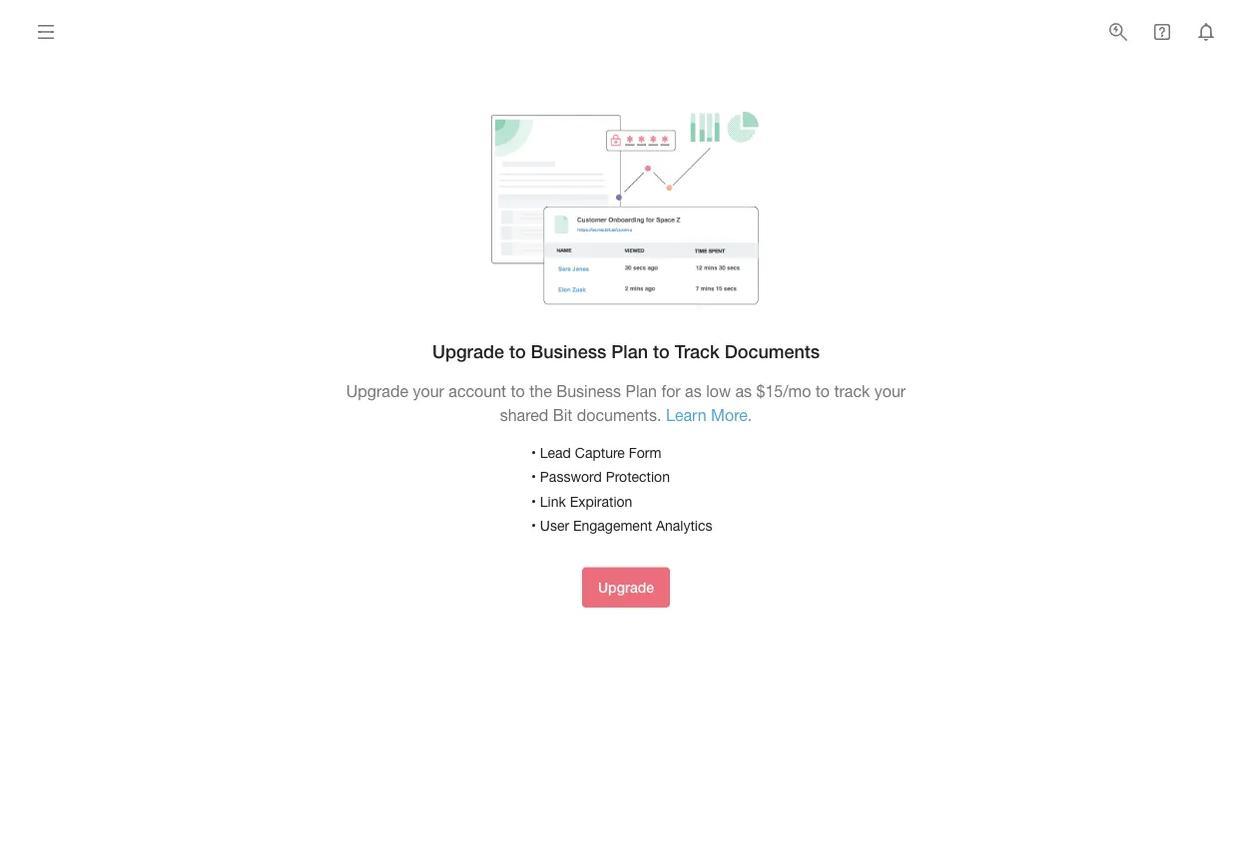 Task type: locate. For each thing, give the bounding box(es) containing it.
0 vertical spatial business
[[531, 341, 607, 363]]

password
[[540, 469, 602, 485]]

upgrade for upgrade your account to the business plan for as low as $15/mo to track your shared bit documents.
[[346, 383, 409, 401]]

• left link at the left bottom
[[531, 493, 536, 510]]

engagement
[[573, 518, 652, 534]]

the
[[530, 383, 552, 401]]

0 horizontal spatial as
[[685, 383, 702, 401]]

plan inside upgrade your account to the business plan for as low as $15/mo to track your shared bit documents.
[[626, 383, 657, 401]]

0 vertical spatial upgrade
[[432, 341, 504, 363]]

• left password at bottom
[[531, 469, 536, 485]]

to left track
[[816, 383, 830, 401]]

protection
[[606, 469, 670, 485]]

as right 'low'
[[736, 383, 752, 401]]

as
[[685, 383, 702, 401], [736, 383, 752, 401]]

upgrade button
[[582, 568, 670, 608]]

2 • from the top
[[531, 469, 536, 485]]

learn more.
[[666, 406, 752, 424]]

your right track
[[875, 383, 906, 401]]

to left track on the right top of page
[[653, 341, 670, 363]]

• left lead
[[531, 445, 536, 461]]

• left user
[[531, 518, 536, 534]]

plan
[[612, 341, 648, 363], [626, 383, 657, 401]]

as right for
[[685, 383, 702, 401]]

for
[[662, 383, 681, 401]]

1 horizontal spatial as
[[736, 383, 752, 401]]

documents
[[725, 341, 820, 363]]

2 your from the left
[[875, 383, 906, 401]]

to left the
[[511, 383, 525, 401]]

0 horizontal spatial upgrade
[[346, 383, 409, 401]]

to
[[509, 341, 526, 363], [653, 341, 670, 363], [511, 383, 525, 401], [816, 383, 830, 401]]

account
[[449, 383, 507, 401]]

1 vertical spatial business
[[557, 383, 621, 401]]

plan left for
[[626, 383, 657, 401]]

learn
[[666, 406, 707, 424]]

your left account
[[413, 383, 444, 401]]

1 vertical spatial upgrade
[[346, 383, 409, 401]]

lead
[[540, 445, 571, 461]]

upgrade
[[432, 341, 504, 363], [346, 383, 409, 401], [598, 580, 654, 596]]

2 horizontal spatial upgrade
[[598, 580, 654, 596]]

plan up upgrade your account to the business plan for as low as $15/mo to track your shared bit documents.
[[612, 341, 648, 363]]

upgrade inside upgrade your account to the business plan for as low as $15/mo to track your shared bit documents.
[[346, 383, 409, 401]]

your
[[413, 383, 444, 401], [875, 383, 906, 401]]

learn more. link
[[666, 406, 752, 424]]

4 • from the top
[[531, 518, 536, 534]]

0 horizontal spatial your
[[413, 383, 444, 401]]

•
[[531, 445, 536, 461], [531, 469, 536, 485], [531, 493, 536, 510], [531, 518, 536, 534]]

business up the
[[531, 341, 607, 363]]

2 as from the left
[[736, 383, 752, 401]]

1 horizontal spatial upgrade
[[432, 341, 504, 363]]

low
[[706, 383, 731, 401]]

1 horizontal spatial your
[[875, 383, 906, 401]]

business up bit
[[557, 383, 621, 401]]

business
[[531, 341, 607, 363], [557, 383, 621, 401]]

bit
[[553, 406, 573, 424]]

1 vertical spatial plan
[[626, 383, 657, 401]]

shared
[[500, 406, 549, 424]]

2 vertical spatial upgrade
[[598, 580, 654, 596]]

form
[[629, 445, 662, 461]]



Task type: vqa. For each thing, say whether or not it's contained in the screenshot.
the right the your
yes



Task type: describe. For each thing, give the bounding box(es) containing it.
1 as from the left
[[685, 383, 702, 401]]

expiration
[[570, 493, 633, 510]]

track
[[675, 341, 720, 363]]

upgrade to business plan to track documents
[[432, 341, 820, 363]]

• lead capture form • password protection • link expiration • user engagement analytics
[[531, 445, 713, 534]]

$15/mo
[[757, 383, 811, 401]]

upgrade your account to the business plan for as low as $15/mo to track your shared bit documents.
[[346, 383, 906, 424]]

documents.
[[577, 406, 662, 424]]

upgrade inside button
[[598, 580, 654, 596]]

1 your from the left
[[413, 383, 444, 401]]

3 • from the top
[[531, 493, 536, 510]]

link
[[540, 493, 566, 510]]

upgrade for upgrade to business plan to track documents
[[432, 341, 504, 363]]

user
[[540, 518, 569, 534]]

more.
[[711, 406, 752, 424]]

capture
[[575, 445, 625, 461]]

to up shared
[[509, 341, 526, 363]]

1 • from the top
[[531, 445, 536, 461]]

analytics
[[656, 518, 713, 534]]

track
[[834, 383, 870, 401]]

0 vertical spatial plan
[[612, 341, 648, 363]]

business inside upgrade your account to the business plan for as low as $15/mo to track your shared bit documents.
[[557, 383, 621, 401]]



